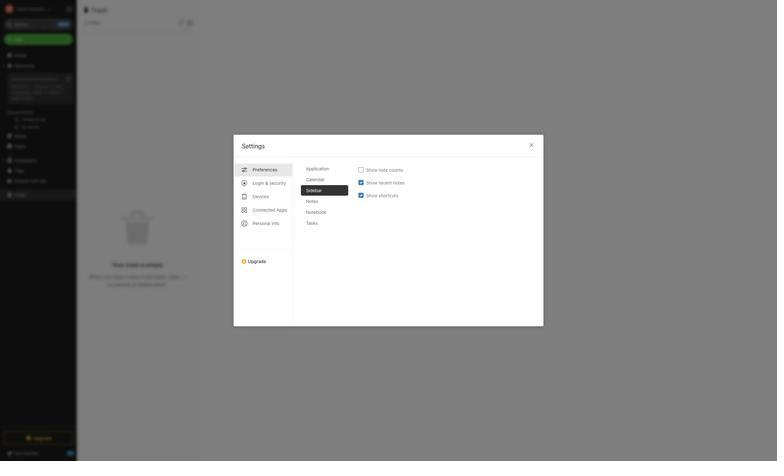 Task type: locate. For each thing, give the bounding box(es) containing it.
upgrade
[[248, 259, 266, 264], [33, 435, 52, 441]]

expand notebooks image
[[2, 158, 7, 163]]

1 horizontal spatial notes
[[126, 274, 138, 280]]

the left ...
[[22, 84, 28, 89]]

with
[[30, 178, 39, 183]]

tasks inside button
[[14, 143, 26, 149]]

1 vertical spatial show
[[366, 180, 377, 185]]

preferences
[[253, 167, 277, 172]]

Show recent notes checkbox
[[358, 180, 364, 185]]

2 show from the top
[[366, 180, 377, 185]]

shortcut
[[40, 76, 56, 82]]

add
[[12, 76, 19, 82]]

tab list containing preferences
[[234, 157, 293, 326]]

notes inside notes tab
[[306, 199, 318, 204]]

calendar
[[306, 177, 325, 182]]

show shortcuts
[[366, 193, 398, 198]]

0 horizontal spatial or
[[44, 90, 48, 95]]

1 vertical spatial to
[[108, 282, 113, 287]]

show for show shortcuts
[[366, 193, 377, 198]]

the right the in
[[145, 274, 153, 280]]

notebooks link
[[0, 155, 76, 165]]

1 vertical spatial upgrade
[[33, 435, 52, 441]]

new
[[14, 36, 23, 42]]

trash down shared
[[14, 192, 25, 197]]

0 vertical spatial tasks
[[14, 143, 26, 149]]

1 vertical spatial trash
[[14, 192, 25, 197]]

0 vertical spatial or
[[44, 90, 48, 95]]

in
[[140, 274, 144, 280]]

tree
[[0, 50, 77, 426]]

0 vertical spatial upgrade button
[[234, 250, 293, 267]]

show
[[366, 167, 377, 173], [366, 180, 377, 185], [366, 193, 377, 198]]

1 vertical spatial or
[[132, 282, 137, 287]]

stack
[[32, 90, 43, 95]]

shortcuts
[[379, 193, 398, 198]]

notes left the in
[[126, 274, 138, 280]]

apps
[[276, 207, 287, 213]]

1 horizontal spatial to
[[108, 282, 113, 287]]

0 vertical spatial the
[[22, 84, 28, 89]]

me
[[40, 178, 46, 183]]

notes
[[88, 20, 100, 25], [393, 180, 405, 185], [126, 274, 138, 280]]

notes
[[22, 110, 33, 115], [14, 133, 26, 139], [306, 199, 318, 204]]

1 horizontal spatial the
[[145, 274, 153, 280]]

1 show from the top
[[366, 167, 377, 173]]

0 horizontal spatial tab list
[[234, 157, 293, 326]]

notes right 0
[[88, 20, 100, 25]]

to down note,
[[56, 90, 60, 95]]

notebook tab
[[301, 207, 348, 217]]

0 vertical spatial trash
[[91, 6, 108, 14]]

or left the delete
[[132, 282, 137, 287]]

show right show note counts checkbox
[[366, 167, 377, 173]]

devices
[[253, 194, 269, 199]]

trash
[[91, 6, 108, 14], [14, 192, 25, 197]]

add your first shortcut
[[12, 76, 56, 82]]

2 vertical spatial show
[[366, 193, 377, 198]]

click the ...
[[12, 84, 34, 89]]

show for show recent notes
[[366, 180, 377, 185]]

connected apps
[[253, 207, 287, 213]]

1 vertical spatial notes
[[14, 133, 26, 139]]

1 vertical spatial notes
[[393, 180, 405, 185]]

None search field
[[8, 19, 68, 30]]

group
[[0, 71, 76, 133]]

2 horizontal spatial notes
[[393, 180, 405, 185]]

1 horizontal spatial or
[[132, 282, 137, 287]]

tasks down notebook at the top
[[306, 220, 318, 226]]

or inside icon on a note, notebook, stack or tag to add it here.
[[44, 90, 48, 95]]

group containing add your first shortcut
[[0, 71, 76, 133]]

them.
[[154, 282, 167, 287]]

tab list for show note counts
[[301, 163, 353, 326]]

0 notes
[[84, 20, 100, 25]]

0 horizontal spatial upgrade
[[33, 435, 52, 441]]

counts
[[389, 167, 403, 173]]

2 vertical spatial notes
[[306, 199, 318, 204]]

&
[[265, 180, 268, 186]]

show right show recent notes option on the top of page
[[366, 180, 377, 185]]

note list element
[[77, 0, 199, 461]]

tab list containing application
[[301, 163, 353, 326]]

add
[[12, 95, 19, 100]]

here.
[[24, 95, 33, 100]]

home
[[14, 53, 26, 58]]

1 horizontal spatial tasks
[[306, 220, 318, 226]]

notes down 'sidebar'
[[306, 199, 318, 204]]

0 vertical spatial upgrade
[[248, 259, 266, 264]]

recent
[[7, 110, 21, 115]]

notes right recent
[[22, 110, 33, 115]]

sidebar tab
[[301, 185, 348, 196]]

0 horizontal spatial notes
[[88, 20, 100, 25]]

application tab
[[301, 163, 348, 174]]

tab list
[[234, 157, 293, 326], [301, 163, 353, 326]]

notes inside when you have notes in the trash, click '...' to restore or delete them.
[[126, 274, 138, 280]]

you
[[104, 274, 112, 280]]

or
[[44, 90, 48, 95], [132, 282, 137, 287]]

tab list for calendar
[[234, 157, 293, 326]]

tasks
[[14, 143, 26, 149], [306, 220, 318, 226]]

1 horizontal spatial tab list
[[301, 163, 353, 326]]

notes inside group
[[22, 110, 33, 115]]

the inside group
[[22, 84, 28, 89]]

2 vertical spatial notes
[[126, 274, 138, 280]]

or down the "on"
[[44, 90, 48, 95]]

tasks button
[[0, 141, 76, 151]]

tasks up the notebooks
[[14, 143, 26, 149]]

1 horizontal spatial upgrade
[[248, 259, 266, 264]]

notebooks
[[14, 157, 37, 163]]

1 vertical spatial the
[[145, 274, 153, 280]]

0 horizontal spatial trash
[[14, 192, 25, 197]]

0 horizontal spatial the
[[22, 84, 28, 89]]

notes up tasks button
[[14, 133, 26, 139]]

3 show from the top
[[366, 193, 377, 198]]

your
[[21, 76, 29, 82]]

new button
[[4, 34, 73, 45]]

0 vertical spatial notes
[[88, 20, 100, 25]]

to
[[56, 90, 60, 95], [108, 282, 113, 287]]

to down you
[[108, 282, 113, 287]]

1 vertical spatial tasks
[[306, 220, 318, 226]]

info
[[272, 221, 279, 226]]

0 vertical spatial to
[[56, 90, 60, 95]]

0 vertical spatial notes
[[22, 110, 33, 115]]

upgrade button
[[234, 250, 293, 267], [4, 432, 73, 445]]

group inside tree
[[0, 71, 76, 133]]

1 vertical spatial upgrade button
[[4, 432, 73, 445]]

first
[[30, 76, 38, 82]]

trash up 0 notes
[[91, 6, 108, 14]]

notes inside notes link
[[14, 133, 26, 139]]

the
[[22, 84, 28, 89], [145, 274, 153, 280]]

0 horizontal spatial to
[[56, 90, 60, 95]]

notes down 'counts'
[[393, 180, 405, 185]]

icon
[[35, 84, 43, 89]]

calendar tab
[[301, 174, 348, 185]]

1 horizontal spatial trash
[[91, 6, 108, 14]]

'...'
[[180, 274, 186, 280]]

note,
[[54, 84, 64, 89]]

0 vertical spatial show
[[366, 167, 377, 173]]

0 horizontal spatial tasks
[[14, 143, 26, 149]]

recent
[[379, 180, 392, 185]]

tags button
[[0, 165, 76, 176]]

shortcuts
[[14, 63, 34, 68]]

show right show shortcuts option
[[366, 193, 377, 198]]

login
[[253, 180, 264, 186]]



Task type: describe. For each thing, give the bounding box(es) containing it.
security
[[269, 180, 286, 186]]

click
[[12, 84, 21, 89]]

click
[[169, 274, 179, 280]]

tasks tab
[[301, 218, 348, 228]]

the inside when you have notes in the trash, click '...' to restore or delete them.
[[145, 274, 153, 280]]

to inside when you have notes in the trash, click '...' to restore or delete them.
[[108, 282, 113, 287]]

notes tab
[[301, 196, 348, 207]]

show note counts
[[366, 167, 403, 173]]

Search text field
[[8, 19, 68, 30]]

1 horizontal spatial upgrade button
[[234, 250, 293, 267]]

close image
[[528, 141, 535, 149]]

notebook,
[[12, 90, 31, 95]]

home link
[[0, 50, 77, 60]]

when you have notes in the trash, click '...' to restore or delete them.
[[89, 274, 186, 287]]

settings
[[242, 142, 265, 150]]

personal info
[[253, 221, 279, 226]]

trash inside "note list" element
[[91, 6, 108, 14]]

shared
[[14, 178, 29, 183]]

or inside when you have notes in the trash, click '...' to restore or delete them.
[[132, 282, 137, 287]]

Show shortcuts checkbox
[[358, 193, 364, 198]]

tags
[[14, 168, 24, 173]]

upgrade for left the upgrade popup button
[[33, 435, 52, 441]]

show recent notes
[[366, 180, 405, 185]]

tree containing home
[[0, 50, 77, 426]]

application
[[306, 166, 329, 171]]

tasks inside tab
[[306, 220, 318, 226]]

settings image
[[65, 5, 73, 13]]

icon on a note, notebook, stack or tag to add it here.
[[12, 84, 64, 100]]

notebook
[[306, 209, 326, 215]]

upgrade for right the upgrade popup button
[[248, 259, 266, 264]]

your
[[112, 261, 124, 268]]

delete
[[138, 282, 152, 287]]

login & security
[[253, 180, 286, 186]]

trash link
[[0, 190, 76, 200]]

...
[[30, 84, 34, 89]]

connected
[[253, 207, 275, 213]]

empty
[[146, 261, 163, 268]]

it
[[20, 95, 22, 100]]

a
[[50, 84, 53, 89]]

shared with me link
[[0, 176, 76, 186]]

have
[[113, 274, 124, 280]]

Show note counts checkbox
[[358, 167, 364, 172]]

notes link
[[0, 131, 76, 141]]

trash,
[[154, 274, 167, 280]]

shortcuts button
[[0, 60, 76, 71]]

trash inside trash link
[[14, 192, 25, 197]]

when
[[89, 274, 102, 280]]

on
[[44, 84, 49, 89]]

shared with me
[[14, 178, 46, 183]]

restore
[[114, 282, 130, 287]]

note
[[379, 167, 388, 173]]

personal
[[253, 221, 270, 226]]

tag
[[49, 90, 55, 95]]

to inside icon on a note, notebook, stack or tag to add it here.
[[56, 90, 60, 95]]

is
[[140, 261, 145, 268]]

your trash is empty
[[112, 261, 163, 268]]

0
[[84, 20, 87, 25]]

note window - empty element
[[199, 0, 777, 461]]

trash
[[126, 261, 139, 268]]

sidebar
[[306, 188, 322, 193]]

0 horizontal spatial upgrade button
[[4, 432, 73, 445]]

show for show note counts
[[366, 167, 377, 173]]

recent notes
[[7, 110, 33, 115]]



Task type: vqa. For each thing, say whether or not it's contained in the screenshot.
'trash'
yes



